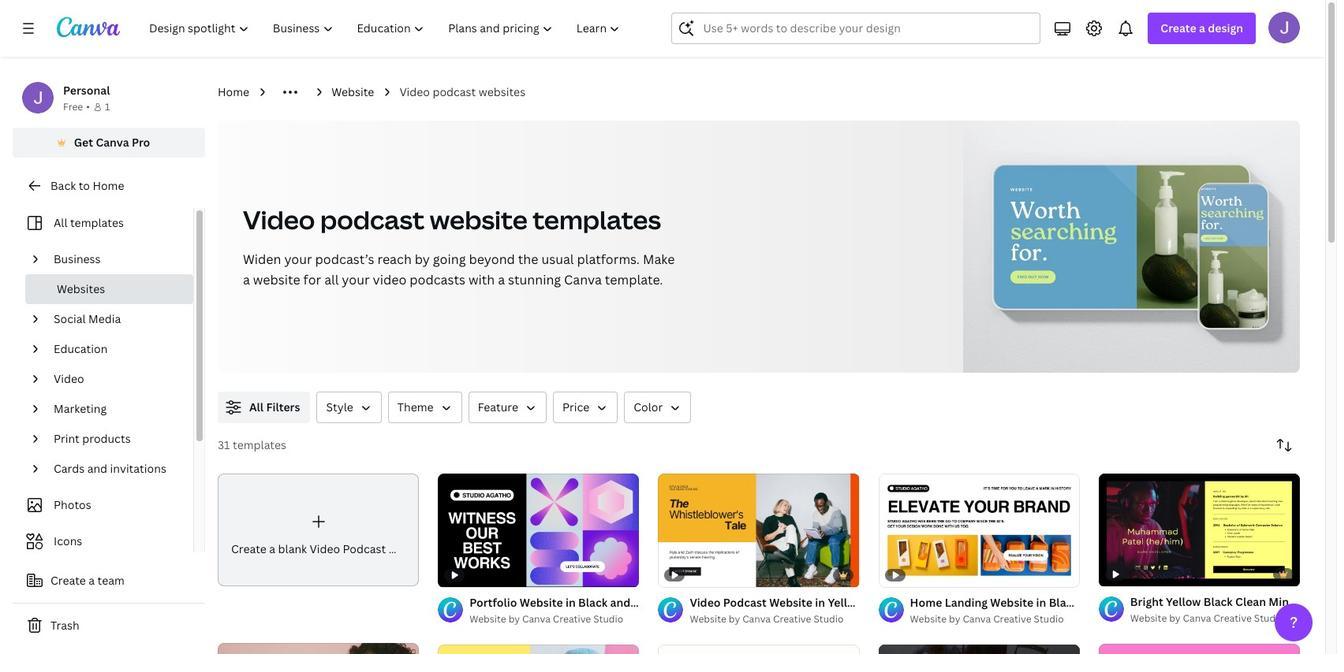 Task type: describe. For each thing, give the bounding box(es) containing it.
print products
[[54, 432, 131, 447]]

canva inside button
[[96, 135, 129, 150]]

template.
[[605, 271, 663, 289]]

podcast
[[343, 542, 386, 557]]

media
[[88, 312, 121, 327]]

education
[[54, 342, 108, 357]]

jacob simon image
[[1269, 12, 1300, 43]]

3 website by canva creative studio link from the left
[[690, 612, 860, 628]]

create a blank video podcast website link
[[218, 474, 431, 587]]

create for create a blank video podcast website
[[231, 542, 267, 557]]

create a team button
[[13, 566, 205, 597]]

top level navigation element
[[139, 13, 634, 44]]

create for create a design
[[1161, 21, 1197, 36]]

1 vertical spatial your
[[342, 271, 370, 289]]

websites
[[57, 282, 105, 297]]

2 horizontal spatial templates
[[533, 203, 661, 237]]

filters
[[266, 400, 300, 415]]

website inside widen your podcast's reach by going beyond the usual platforms. make a website for all your video podcasts with a stunning canva template.
[[253, 271, 300, 289]]

marketing link
[[47, 394, 184, 424]]

theme
[[397, 400, 434, 415]]

price button
[[553, 392, 618, 424]]

icons link
[[22, 527, 184, 557]]

websites
[[479, 84, 526, 99]]

theme button
[[388, 392, 462, 424]]

the
[[518, 251, 538, 268]]

home link
[[218, 84, 249, 101]]

back to home link
[[13, 170, 205, 202]]

create a team
[[50, 574, 125, 589]]

video right 'blank'
[[310, 542, 340, 557]]

style
[[326, 400, 353, 415]]

social media
[[54, 312, 121, 327]]

1 studio from the left
[[1254, 612, 1284, 626]]

Search search field
[[703, 13, 1031, 43]]

get canva pro button
[[13, 128, 205, 158]]

get canva pro
[[74, 135, 150, 150]]

color button
[[624, 392, 691, 424]]

2 website by canva creative studio link from the left
[[470, 612, 639, 628]]

color
[[634, 400, 663, 415]]

stunning
[[508, 271, 561, 289]]

a right with
[[498, 271, 505, 289]]

website link
[[331, 84, 374, 101]]

feature button
[[468, 392, 547, 424]]

platforms.
[[577, 251, 640, 268]]

education link
[[47, 335, 184, 364]]

cards and invitations link
[[47, 454, 184, 484]]

free •
[[63, 100, 90, 114]]

to
[[79, 178, 90, 193]]

create a design button
[[1148, 13, 1256, 44]]

team
[[97, 574, 125, 589]]

2 studio from the left
[[593, 613, 623, 626]]

Sort by button
[[1269, 430, 1300, 462]]

1
[[105, 100, 110, 114]]

back to home
[[50, 178, 124, 193]]

and
[[87, 462, 107, 477]]

all filters
[[249, 400, 300, 415]]

make
[[643, 251, 675, 268]]

marketing
[[54, 402, 107, 417]]

products
[[82, 432, 131, 447]]

all templates link
[[22, 208, 184, 238]]

print products link
[[47, 424, 184, 454]]

video for video
[[54, 372, 84, 387]]

social
[[54, 312, 86, 327]]

beyond
[[469, 251, 515, 268]]

2 website by canva creative studio from the left
[[470, 613, 623, 626]]

podcast for website
[[320, 203, 425, 237]]

3 studio from the left
[[814, 613, 844, 626]]

widen
[[243, 251, 281, 268]]

a for team
[[89, 574, 95, 589]]

invitations
[[110, 462, 166, 477]]

price
[[562, 400, 590, 415]]



Task type: locate. For each thing, give the bounding box(es) containing it.
a inside dropdown button
[[1199, 21, 1205, 36]]

all filters button
[[218, 392, 310, 424]]

website up beyond
[[430, 203, 528, 237]]

a left design in the right top of the page
[[1199, 21, 1205, 36]]

a for design
[[1199, 21, 1205, 36]]

2 creative from the left
[[553, 613, 591, 626]]

0 horizontal spatial create
[[50, 574, 86, 589]]

a left 'blank'
[[269, 542, 275, 557]]

1 vertical spatial all
[[249, 400, 264, 415]]

video for video podcast website templates
[[243, 203, 315, 237]]

1 horizontal spatial create
[[231, 542, 267, 557]]

video
[[373, 271, 407, 289]]

1 vertical spatial home
[[93, 178, 124, 193]]

a
[[1199, 21, 1205, 36], [243, 271, 250, 289], [498, 271, 505, 289], [269, 542, 275, 557], [89, 574, 95, 589]]

1 vertical spatial website
[[253, 271, 300, 289]]

0 vertical spatial all
[[54, 215, 67, 230]]

canva inside widen your podcast's reach by going beyond the usual platforms. make a website for all your video podcasts with a stunning canva template.
[[564, 271, 602, 289]]

podcast up reach
[[320, 203, 425, 237]]

all for all templates
[[54, 215, 67, 230]]

video for video podcast websites
[[400, 84, 430, 99]]

all
[[54, 215, 67, 230], [249, 400, 264, 415]]

1 horizontal spatial templates
[[233, 438, 286, 453]]

print
[[54, 432, 80, 447]]

usual
[[542, 251, 574, 268]]

podcast left websites
[[433, 84, 476, 99]]

1 website by canva creative studio from the left
[[1130, 612, 1284, 626]]

icons
[[54, 534, 82, 549]]

templates
[[533, 203, 661, 237], [70, 215, 124, 230], [233, 438, 286, 453]]

create down icons
[[50, 574, 86, 589]]

creative
[[1214, 612, 1252, 626], [553, 613, 591, 626], [773, 613, 811, 626], [993, 613, 1032, 626]]

video right website link
[[400, 84, 430, 99]]

1 vertical spatial podcast
[[320, 203, 425, 237]]

going
[[433, 251, 466, 268]]

templates down back to home
[[70, 215, 124, 230]]

a left team on the left bottom of the page
[[89, 574, 95, 589]]

4 website by canva creative studio from the left
[[910, 613, 1064, 626]]

1 horizontal spatial your
[[342, 271, 370, 289]]

a inside button
[[89, 574, 95, 589]]

all
[[324, 271, 339, 289]]

all left filters
[[249, 400, 264, 415]]

cards
[[54, 462, 85, 477]]

all inside all templates link
[[54, 215, 67, 230]]

pro
[[132, 135, 150, 150]]

1 horizontal spatial podcast
[[433, 84, 476, 99]]

create a blank video podcast website
[[231, 542, 431, 557]]

cards and invitations
[[54, 462, 166, 477]]

blank
[[278, 542, 307, 557]]

your
[[284, 251, 312, 268], [342, 271, 370, 289]]

0 horizontal spatial home
[[93, 178, 124, 193]]

31
[[218, 438, 230, 453]]

design
[[1208, 21, 1243, 36]]

create a blank video podcast website element
[[218, 474, 431, 587]]

0 vertical spatial website
[[430, 203, 528, 237]]

0 horizontal spatial templates
[[70, 215, 124, 230]]

2 horizontal spatial create
[[1161, 21, 1197, 36]]

video podcast website templates
[[243, 203, 661, 237]]

your down the podcast's
[[342, 271, 370, 289]]

trash link
[[13, 611, 205, 642]]

for
[[303, 271, 321, 289]]

None search field
[[672, 13, 1041, 44]]

1 horizontal spatial website
[[430, 203, 528, 237]]

1 website by canva creative studio link from the left
[[1130, 612, 1300, 627]]

all down back
[[54, 215, 67, 230]]

a for blank
[[269, 542, 275, 557]]

podcast
[[433, 84, 476, 99], [320, 203, 425, 237]]

website
[[331, 84, 374, 99], [389, 542, 431, 557], [1130, 612, 1167, 626], [470, 613, 506, 626], [690, 613, 727, 626], [910, 613, 947, 626]]

2 vertical spatial create
[[50, 574, 86, 589]]

3 website by canva creative studio from the left
[[690, 613, 844, 626]]

website
[[430, 203, 528, 237], [253, 271, 300, 289]]

free
[[63, 100, 83, 114]]

personal
[[63, 83, 110, 98]]

1 horizontal spatial home
[[218, 84, 249, 99]]

home
[[218, 84, 249, 99], [93, 178, 124, 193]]

0 vertical spatial your
[[284, 251, 312, 268]]

create inside dropdown button
[[1161, 21, 1197, 36]]

video podcast website templates image
[[964, 121, 1300, 373], [964, 121, 1300, 373]]

widen your podcast's reach by going beyond the usual platforms. make a website for all your video podcasts with a stunning canva template.
[[243, 251, 675, 289]]

create left 'blank'
[[231, 542, 267, 557]]

photos link
[[22, 491, 184, 521]]

by inside widen your podcast's reach by going beyond the usual platforms. make a website for all your video podcasts with a stunning canva template.
[[415, 251, 430, 268]]

4 creative from the left
[[993, 613, 1032, 626]]

create left design in the right top of the page
[[1161, 21, 1197, 36]]

1 vertical spatial create
[[231, 542, 267, 557]]

website by canva creative studio link
[[1130, 612, 1300, 627], [470, 612, 639, 628], [690, 612, 860, 628], [910, 612, 1080, 628]]

a down widen
[[243, 271, 250, 289]]

4 website by canva creative studio link from the left
[[910, 612, 1080, 628]]

trash
[[50, 619, 79, 634]]

video link
[[47, 364, 184, 394]]

back
[[50, 178, 76, 193]]

all for all filters
[[249, 400, 264, 415]]

podcast for websites
[[433, 84, 476, 99]]

reach
[[377, 251, 412, 268]]

0 horizontal spatial podcast
[[320, 203, 425, 237]]

0 vertical spatial podcast
[[433, 84, 476, 99]]

create
[[1161, 21, 1197, 36], [231, 542, 267, 557], [50, 574, 86, 589]]

video up marketing
[[54, 372, 84, 387]]

•
[[86, 100, 90, 114]]

create for create a team
[[50, 574, 86, 589]]

by
[[415, 251, 430, 268], [1169, 612, 1181, 626], [509, 613, 520, 626], [729, 613, 740, 626], [949, 613, 960, 626]]

31 templates
[[218, 438, 286, 453]]

0 horizontal spatial website
[[253, 271, 300, 289]]

website by canva creative studio
[[1130, 612, 1284, 626], [470, 613, 623, 626], [690, 613, 844, 626], [910, 613, 1064, 626]]

templates for all templates
[[70, 215, 124, 230]]

1 creative from the left
[[1214, 612, 1252, 626]]

video podcast websites
[[400, 84, 526, 99]]

style button
[[317, 392, 382, 424]]

templates up "platforms."
[[533, 203, 661, 237]]

create inside button
[[50, 574, 86, 589]]

with
[[469, 271, 495, 289]]

video up widen
[[243, 203, 315, 237]]

templates for 31 templates
[[233, 438, 286, 453]]

0 vertical spatial create
[[1161, 21, 1197, 36]]

1 horizontal spatial all
[[249, 400, 264, 415]]

0 vertical spatial home
[[218, 84, 249, 99]]

0 horizontal spatial all
[[54, 215, 67, 230]]

feature
[[478, 400, 518, 415]]

podcast's
[[315, 251, 374, 268]]

podcasts
[[410, 271, 465, 289]]

templates right 31
[[233, 438, 286, 453]]

your up for
[[284, 251, 312, 268]]

get
[[74, 135, 93, 150]]

website down widen
[[253, 271, 300, 289]]

studio
[[1254, 612, 1284, 626], [593, 613, 623, 626], [814, 613, 844, 626], [1034, 613, 1064, 626]]

business link
[[47, 245, 184, 275]]

all inside all filters button
[[249, 400, 264, 415]]

video
[[400, 84, 430, 99], [243, 203, 315, 237], [54, 372, 84, 387], [310, 542, 340, 557]]

4 studio from the left
[[1034, 613, 1064, 626]]

3 creative from the left
[[773, 613, 811, 626]]

0 horizontal spatial your
[[284, 251, 312, 268]]

social media link
[[47, 305, 184, 335]]

create a design
[[1161, 21, 1243, 36]]

photos
[[54, 498, 91, 513]]

all templates
[[54, 215, 124, 230]]

business
[[54, 252, 101, 267]]



Task type: vqa. For each thing, say whether or not it's contained in the screenshot.
Business Link
yes



